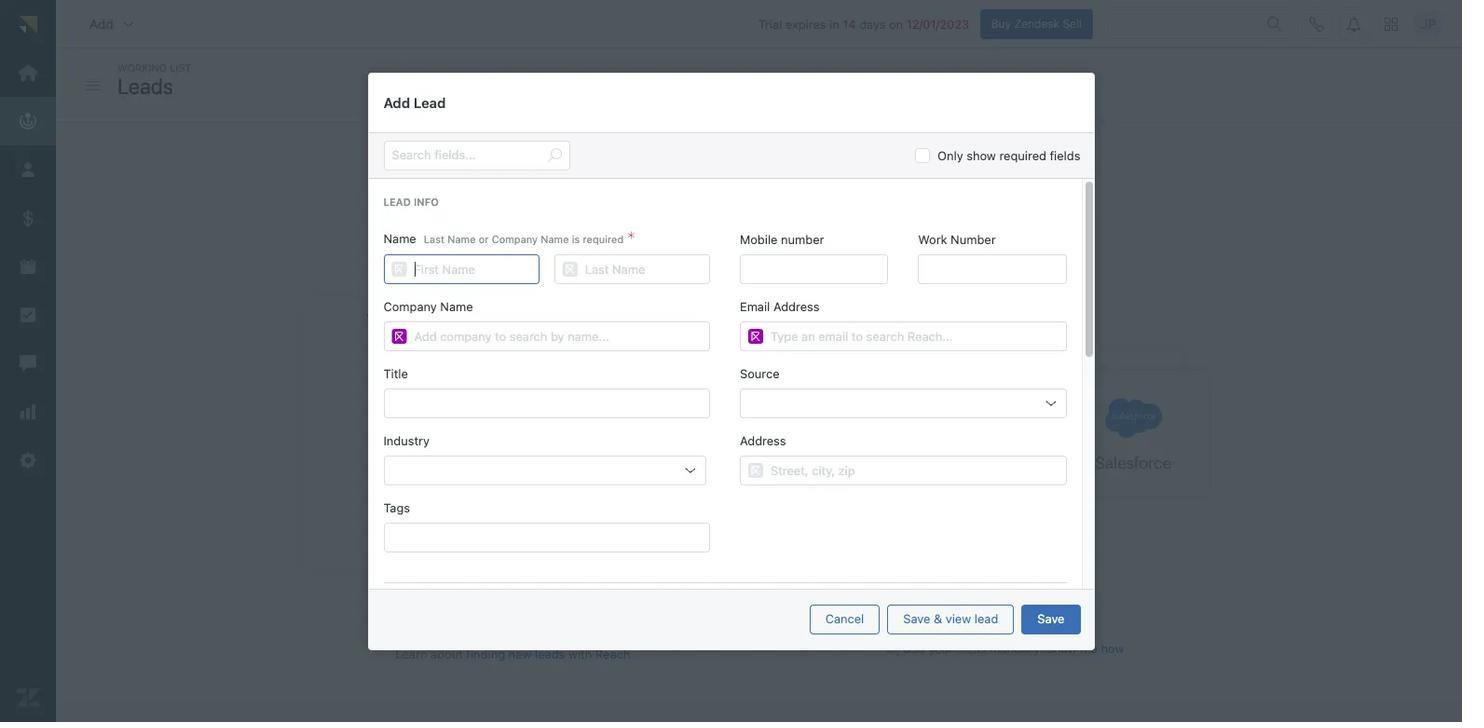 Task type: locate. For each thing, give the bounding box(es) containing it.
0 vertical spatial learn
[[800, 221, 831, 236]]

list
[[170, 62, 192, 74]]

leads right my at the right of the page
[[1020, 602, 1050, 617]]

buy zendesk sell button
[[980, 9, 1093, 39]]

company up title
[[384, 299, 437, 314]]

sell
[[1063, 16, 1082, 30]]

cancel
[[825, 611, 864, 626]]

learn left finding
[[396, 647, 427, 662]]

company right 'or'
[[492, 233, 538, 245]]

Email Address field
[[771, 323, 1058, 351]]

learn down the and on the right of page
[[800, 221, 831, 236]]

save
[[903, 611, 931, 626], [1038, 611, 1065, 626]]

lead left my at the right of the page
[[975, 611, 998, 626]]

0 vertical spatial add
[[89, 15, 113, 31]]

search image
[[1267, 16, 1282, 31], [547, 148, 562, 163]]

about
[[834, 221, 867, 236], [431, 647, 463, 662]]

add
[[89, 15, 113, 31], [384, 94, 410, 111]]

million
[[709, 201, 746, 216], [866, 201, 902, 216]]

lead
[[414, 94, 446, 111], [384, 195, 411, 207]]

leads
[[793, 159, 848, 186], [614, 221, 644, 236], [1020, 602, 1050, 617], [957, 641, 987, 656], [535, 647, 565, 662]]

Search fields... field
[[392, 141, 539, 169]]

in right the bring on the left of the page
[[730, 159, 748, 186]]

buy
[[991, 16, 1011, 30]]

cancel button
[[810, 604, 880, 634]]

mobile
[[740, 232, 778, 247]]

1 vertical spatial company
[[384, 299, 437, 314]]

Company Name field
[[414, 323, 702, 351]]

0 vertical spatial about
[[834, 221, 867, 236]]

14
[[843, 16, 856, 31]]

reach fill image for address
[[748, 463, 763, 478]]

calls image
[[1309, 16, 1324, 31]]

1 horizontal spatial about
[[834, 221, 867, 236]]

2 save from the left
[[1038, 611, 1065, 626]]

or
[[1009, 201, 1023, 216]]

import
[[1026, 201, 1063, 216]]

mobile number
[[740, 232, 824, 247]]

in
[[830, 16, 839, 31], [730, 159, 748, 186]]

name last name or company name is required
[[384, 231, 624, 246]]

required right is
[[583, 233, 624, 245]]

required inside name last name or company name is required
[[583, 233, 624, 245]]

0 horizontal spatial company
[[384, 299, 437, 314]]

with right lists
[[579, 201, 603, 216]]

required right show
[[1000, 148, 1047, 163]]

0 horizontal spatial million
[[709, 201, 746, 216]]

address
[[773, 299, 820, 314], [740, 434, 786, 449]]

name left 'or'
[[448, 233, 476, 245]]

1 horizontal spatial the
[[1066, 201, 1084, 216]]

zendesk products image
[[1385, 17, 1398, 30]]

asterisk image
[[627, 232, 635, 247]]

expires
[[786, 16, 826, 31]]

or,
[[886, 641, 900, 656]]

0 vertical spatial lead
[[414, 94, 446, 111]]

1 vertical spatial with
[[568, 647, 592, 662]]

source
[[740, 367, 780, 381]]

company name
[[384, 299, 473, 314]]

reach fill image
[[392, 262, 407, 277], [563, 262, 578, 277], [392, 329, 407, 344], [748, 329, 763, 344], [748, 463, 763, 478]]

0 horizontal spatial required
[[583, 233, 624, 245]]

lead
[[526, 201, 550, 216], [975, 611, 998, 626]]

0 vertical spatial search image
[[1267, 16, 1282, 31]]

save button
[[1022, 604, 1081, 634]]

add inside button
[[89, 15, 113, 31]]

with
[[579, 201, 603, 216], [568, 647, 592, 662]]

bring in the leads
[[670, 159, 848, 186]]

0 horizontal spatial add
[[89, 15, 113, 31]]

in left 14
[[830, 16, 839, 31]]

the right import
[[1066, 201, 1084, 216]]

required
[[1000, 148, 1047, 163], [583, 233, 624, 245]]

lead up search fields... field
[[414, 94, 446, 111]]

0 vertical spatial the
[[754, 159, 787, 186]]

leads up the and on the right of page
[[793, 159, 848, 186]]

days
[[859, 16, 886, 31]]

name
[[384, 231, 416, 246], [448, 233, 476, 245], [541, 233, 569, 245], [440, 299, 473, 314]]

1 vertical spatial lead
[[975, 611, 998, 626]]

save & view lead button
[[888, 604, 1014, 634]]

about down 395
[[834, 221, 867, 236]]

lead inside button
[[975, 611, 998, 626]]

create targeted lead lists with access to over 20 million businesses and 395 million prospect records. or import the leads you're already working on. learn about
[[434, 201, 1084, 236]]

work number
[[918, 232, 996, 247]]

0 vertical spatial lead
[[526, 201, 550, 216]]

1 horizontal spatial learn
[[800, 221, 831, 236]]

1 horizontal spatial lead
[[414, 94, 446, 111]]

access
[[606, 201, 645, 216]]

0 horizontal spatial save
[[903, 611, 931, 626]]

view
[[946, 611, 971, 626]]

name left 'last'
[[384, 231, 416, 246]]

leads down the access
[[614, 221, 644, 236]]

lead inside create targeted lead lists with access to over 20 million businesses and 395 million prospect records. or import the leads you're already working on. learn about
[[526, 201, 550, 216]]

save for save
[[1038, 611, 1065, 626]]

1 save from the left
[[903, 611, 931, 626]]

1 horizontal spatial save
[[1038, 611, 1065, 626]]

with left reach
[[568, 647, 592, 662]]

jp button
[[1414, 9, 1444, 39]]

learn inside create targeted lead lists with access to over 20 million businesses and 395 million prospect records. or import the leads you're already working on. learn about
[[800, 221, 831, 236]]

name left is
[[541, 233, 569, 245]]

you're
[[648, 221, 683, 236]]

1 vertical spatial in
[[730, 159, 748, 186]]

address down source
[[740, 434, 786, 449]]

bring
[[670, 159, 725, 186]]

name down the first name 'field'
[[440, 299, 473, 314]]

the
[[754, 159, 787, 186], [1066, 201, 1084, 216]]

show
[[1046, 641, 1077, 656]]

1 vertical spatial about
[[431, 647, 463, 662]]

1 vertical spatial lead
[[384, 195, 411, 207]]

search image left "calls" image
[[1267, 16, 1282, 31]]

company
[[492, 233, 538, 245], [384, 299, 437, 314]]

lead left info
[[384, 195, 411, 207]]

only
[[938, 148, 963, 163]]

tags
[[384, 501, 410, 516]]

1 horizontal spatial search image
[[1267, 16, 1282, 31]]

and
[[815, 201, 836, 216]]

add left chevron down image on the left top of page
[[89, 15, 113, 31]]

0 vertical spatial with
[[579, 201, 603, 216]]

last
[[424, 233, 445, 245]]

add
[[904, 641, 925, 656]]

1 million from the left
[[709, 201, 746, 216]]

0 horizontal spatial in
[[730, 159, 748, 186]]

1 horizontal spatial in
[[830, 16, 839, 31]]

1 horizontal spatial required
[[1000, 148, 1047, 163]]

save up show
[[1038, 611, 1065, 626]]

add up search fields... field
[[384, 94, 410, 111]]

company inside name last name or company name is required
[[492, 233, 538, 245]]

1 horizontal spatial company
[[492, 233, 538, 245]]

zendesk
[[1014, 16, 1060, 30]]

reach fill image for email address
[[748, 329, 763, 344]]

address right email
[[773, 299, 820, 314]]

1 vertical spatial the
[[1066, 201, 1084, 216]]

email
[[740, 299, 770, 314]]

1 horizontal spatial lead
[[975, 611, 998, 626]]

0 horizontal spatial lead
[[384, 195, 411, 207]]

search image up lists
[[547, 148, 562, 163]]

2 million from the left
[[866, 201, 902, 216]]

email address
[[740, 299, 820, 314]]

1 vertical spatial learn
[[396, 647, 427, 662]]

1 horizontal spatial million
[[866, 201, 902, 216]]

learn
[[800, 221, 831, 236], [396, 647, 427, 662]]

leads right your
[[957, 641, 987, 656]]

jp
[[1421, 16, 1436, 32]]

lead left lists
[[526, 201, 550, 216]]

with inside create targeted lead lists with access to over 20 million businesses and 395 million prospect records. or import the leads you're already working on. learn about
[[579, 201, 603, 216]]

1 vertical spatial required
[[583, 233, 624, 245]]

Address field
[[771, 457, 1058, 485]]

1 vertical spatial search image
[[547, 148, 562, 163]]

1 horizontal spatial add
[[384, 94, 410, 111]]

about left finding
[[431, 647, 463, 662]]

show me how link
[[1046, 641, 1124, 657]]

1 vertical spatial add
[[384, 94, 410, 111]]

finding new leads with reach link
[[466, 647, 630, 663]]

bell image
[[1347, 16, 1362, 31]]

number
[[781, 232, 824, 247]]

lead info
[[384, 195, 439, 207]]

save left "&"
[[903, 611, 931, 626]]

0 horizontal spatial lead
[[526, 201, 550, 216]]

leads inside create targeted lead lists with access to over 20 million businesses and 395 million prospect records. or import the leads you're already working on. learn about
[[614, 221, 644, 236]]

0 vertical spatial company
[[492, 233, 538, 245]]

0 horizontal spatial search image
[[547, 148, 562, 163]]

million right 395
[[866, 201, 902, 216]]

title
[[384, 367, 408, 381]]

your
[[928, 641, 953, 656]]

trial expires in 14 days on 12/01/2023
[[758, 16, 969, 31]]

million up 'already'
[[709, 201, 746, 216]]

the up 'businesses' in the right of the page
[[754, 159, 787, 186]]



Task type: describe. For each thing, give the bounding box(es) containing it.
my
[[1000, 602, 1017, 617]]

chevron down image
[[121, 16, 136, 31]]

on.
[[779, 221, 796, 236]]

industry
[[384, 434, 430, 449]]

over
[[663, 201, 688, 216]]

import
[[960, 602, 997, 617]]

show
[[967, 148, 996, 163]]

learn about finding new leads with reach
[[396, 647, 630, 662]]

businesses
[[749, 201, 812, 216]]

working list leads
[[117, 62, 192, 98]]

create
[[434, 201, 471, 216]]

targeted
[[475, 201, 523, 216]]

records.
[[959, 201, 1006, 216]]

lists
[[553, 201, 576, 216]]

zendesk image
[[16, 686, 40, 710]]

395
[[840, 201, 862, 216]]

0 horizontal spatial the
[[754, 159, 787, 186]]

is
[[572, 233, 580, 245]]

0 vertical spatial in
[[830, 16, 839, 31]]

number
[[951, 232, 996, 247]]

add for add lead
[[384, 94, 410, 111]]

reach
[[595, 647, 630, 662]]

fields
[[1050, 148, 1081, 163]]

add for add
[[89, 15, 113, 31]]

20
[[691, 201, 706, 216]]

trial
[[758, 16, 782, 31]]

only show required fields
[[938, 148, 1081, 163]]

working
[[117, 62, 167, 74]]

0 vertical spatial address
[[773, 299, 820, 314]]

add button
[[75, 5, 151, 42]]

save for save & view lead
[[903, 611, 931, 626]]

leads right the new
[[535, 647, 565, 662]]

Last Name field
[[585, 256, 702, 284]]

me
[[1080, 641, 1098, 656]]

&
[[934, 611, 942, 626]]

on
[[889, 16, 903, 31]]

import my leads
[[960, 602, 1050, 617]]

new
[[509, 647, 532, 662]]

reach fill image for company name
[[392, 329, 407, 344]]

buy zendesk sell
[[991, 16, 1082, 30]]

First Name field
[[414, 256, 531, 284]]

how
[[1101, 641, 1124, 656]]

import my leads button
[[944, 595, 1066, 625]]

working
[[731, 221, 775, 236]]

info
[[414, 195, 439, 207]]

add lead
[[384, 94, 446, 111]]

about inside create targeted lead lists with access to over 20 million businesses and 395 million prospect records. or import the leads you're already working on. learn about
[[834, 221, 867, 236]]

already
[[686, 221, 727, 236]]

or, add your leads manually. show me how
[[886, 641, 1124, 656]]

manually.
[[990, 641, 1043, 656]]

or
[[479, 233, 489, 245]]

the inside create targeted lead lists with access to over 20 million businesses and 395 million prospect records. or import the leads you're already working on. learn about
[[1066, 201, 1084, 216]]

leads inside button
[[1020, 602, 1050, 617]]

12/01/2023
[[907, 16, 969, 31]]

work
[[918, 232, 947, 247]]

0 horizontal spatial about
[[431, 647, 463, 662]]

finding
[[466, 647, 505, 662]]

to
[[649, 201, 660, 216]]

1 vertical spatial address
[[740, 434, 786, 449]]

leads
[[117, 73, 173, 98]]

0 horizontal spatial learn
[[396, 647, 427, 662]]

prospect
[[905, 201, 956, 216]]

0 vertical spatial required
[[1000, 148, 1047, 163]]

save & view lead
[[903, 611, 998, 626]]



Task type: vqa. For each thing, say whether or not it's contained in the screenshot.
'Home' at the top
no



